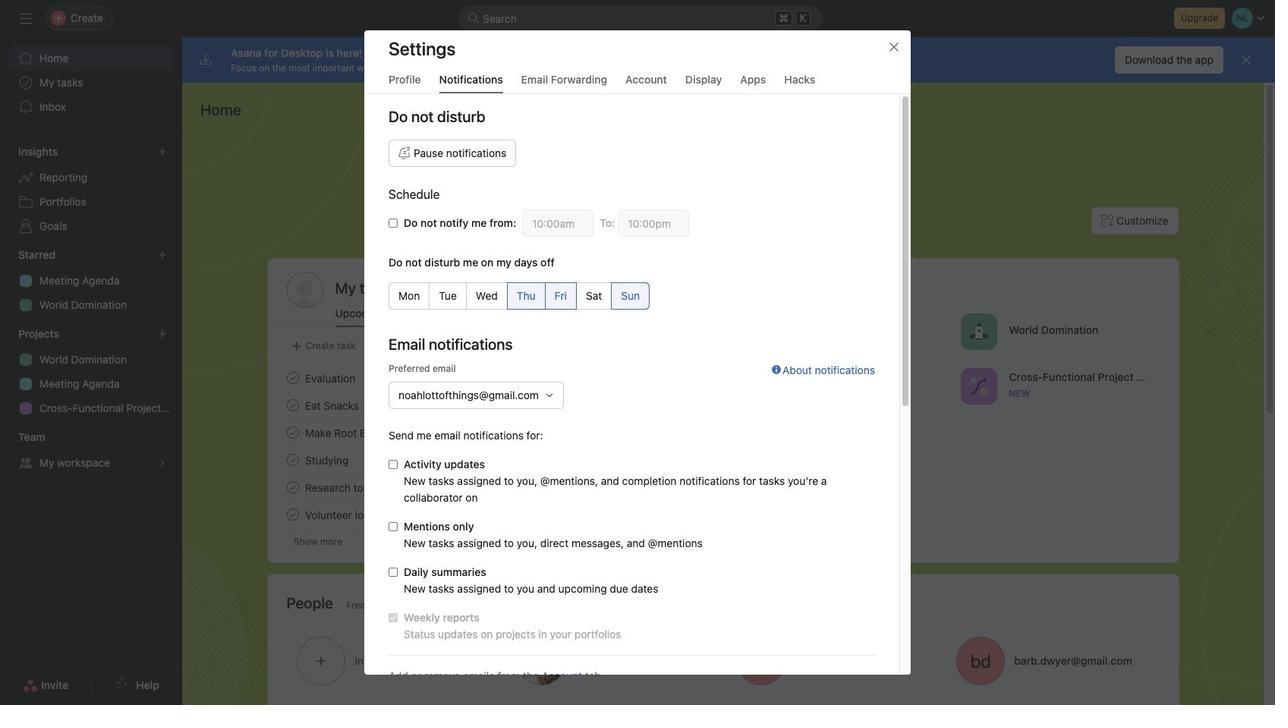 Task type: locate. For each thing, give the bounding box(es) containing it.
3 mark complete checkbox from the top
[[284, 424, 302, 442]]

2 mark complete image from the top
[[284, 424, 302, 442]]

mark complete image
[[284, 369, 302, 387], [284, 424, 302, 442], [284, 451, 302, 469], [284, 478, 302, 497], [284, 506, 302, 524]]

5 mark complete image from the top
[[284, 506, 302, 524]]

5 mark complete checkbox from the top
[[284, 506, 302, 524]]

1 mark complete image from the top
[[284, 369, 302, 387]]

dismiss image
[[1241, 54, 1253, 66]]

rocket image
[[970, 322, 988, 341]]

Mark complete checkbox
[[284, 369, 302, 387], [284, 396, 302, 415], [284, 424, 302, 442], [284, 478, 302, 497], [284, 506, 302, 524]]

None text field
[[618, 210, 690, 237]]

3 mark complete image from the top
[[284, 451, 302, 469]]

None checkbox
[[389, 460, 398, 469], [389, 568, 398, 577], [389, 614, 398, 623], [389, 460, 398, 469], [389, 568, 398, 577], [389, 614, 398, 623]]

None checkbox
[[389, 219, 398, 228], [389, 522, 398, 532], [389, 219, 398, 228], [389, 522, 398, 532]]

insights element
[[0, 138, 182, 241]]

teams element
[[0, 424, 182, 478]]

mark complete image
[[284, 396, 302, 415]]

None text field
[[523, 210, 594, 237]]

hide sidebar image
[[20, 12, 32, 24]]

projects element
[[0, 320, 182, 424]]

close image
[[889, 41, 901, 53]]



Task type: vqa. For each thing, say whether or not it's contained in the screenshot.
Warlords related to AMJAD
no



Task type: describe. For each thing, give the bounding box(es) containing it.
2 mark complete checkbox from the top
[[284, 396, 302, 415]]

starred element
[[0, 241, 182, 320]]

4 mark complete image from the top
[[284, 478, 302, 497]]

4 mark complete checkbox from the top
[[284, 478, 302, 497]]

Mark complete checkbox
[[284, 451, 302, 469]]

1 mark complete checkbox from the top
[[284, 369, 302, 387]]

prominent image
[[468, 12, 480, 24]]

global element
[[0, 37, 182, 128]]

add profile photo image
[[287, 272, 323, 308]]

line_and_symbols image
[[970, 377, 988, 395]]



